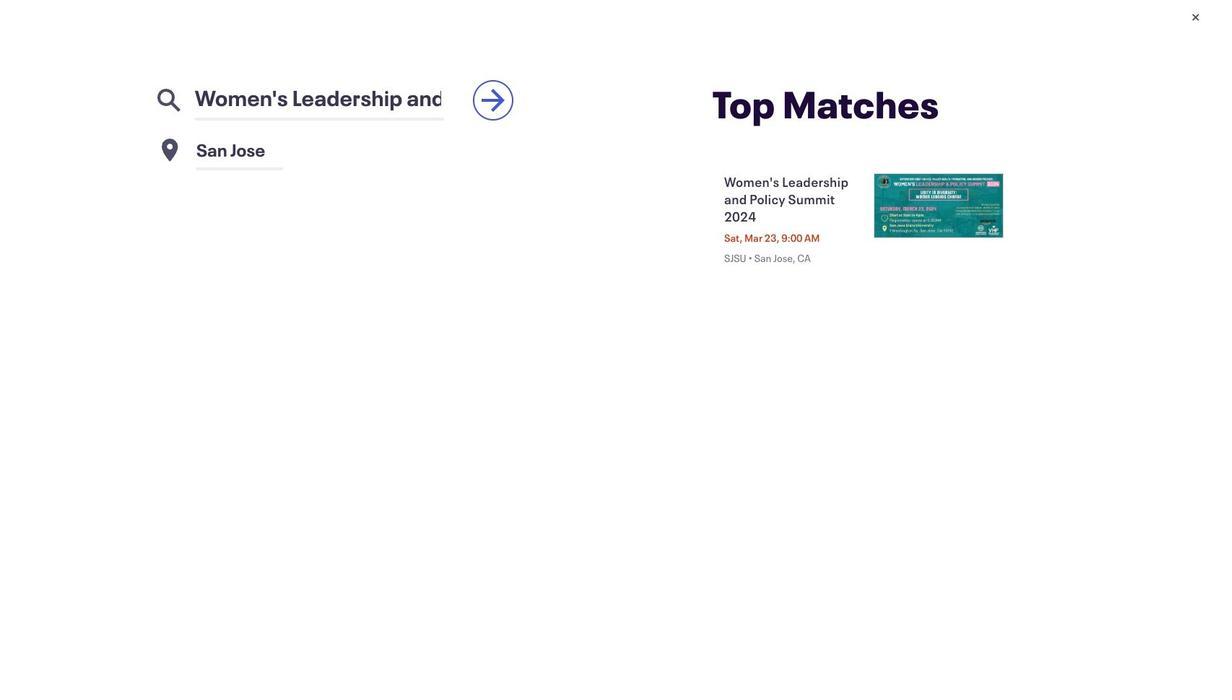 Task type: vqa. For each thing, say whether or not it's contained in the screenshot.
'One'
no



Task type: locate. For each thing, give the bounding box(es) containing it.
run search image
[[476, 83, 511, 118]]

None search field
[[195, 75, 444, 121]]

open search bar element
[[129, 5, 814, 37]]

alert dialog
[[0, 0, 1213, 696]]

None text field
[[196, 130, 529, 170]]



Task type: describe. For each thing, give the bounding box(es) containing it.
sign up element
[[1161, 14, 1196, 29]]

homepage header image
[[0, 43, 1213, 395]]



